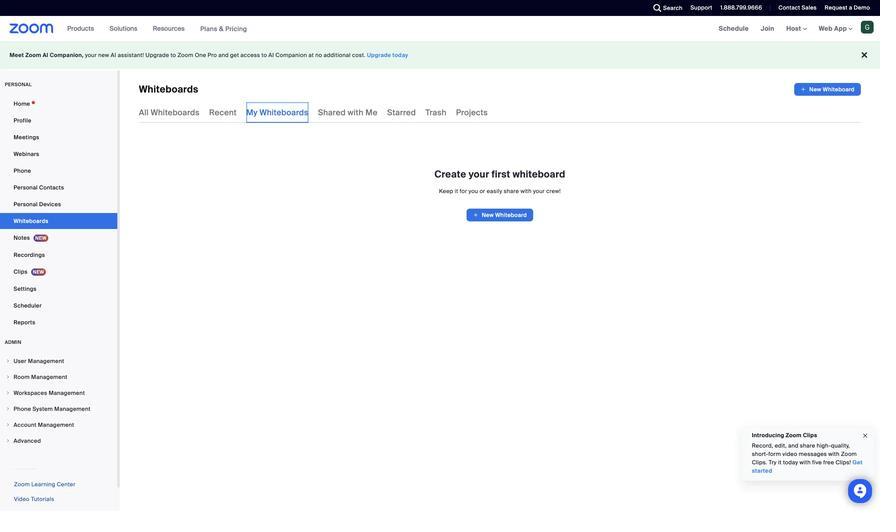 Task type: describe. For each thing, give the bounding box(es) containing it.
whiteboards right my
[[260, 107, 309, 118]]

request a demo
[[825, 4, 870, 11]]

me
[[366, 107, 378, 118]]

introducing zoom clips
[[752, 432, 818, 439]]

1 to from the left
[[171, 52, 176, 59]]

personal contacts
[[14, 184, 64, 191]]

it inside "record, edit, and share high-quality, short-form video messages with zoom clips. try it today with five free clips!"
[[778, 459, 782, 466]]

whiteboards inside application
[[139, 83, 198, 95]]

demo
[[854, 4, 870, 11]]

for
[[460, 188, 467, 195]]

room
[[14, 374, 30, 381]]

form
[[769, 451, 781, 458]]

user management
[[14, 358, 64, 365]]

close image
[[862, 431, 869, 441]]

contact
[[779, 4, 800, 11]]

companion
[[276, 52, 307, 59]]

zoom up video
[[14, 481, 30, 488]]

keep it for you or easily share with your crew!
[[439, 188, 561, 195]]

my
[[246, 107, 258, 118]]

profile picture image
[[861, 21, 874, 34]]

messages
[[799, 451, 827, 458]]

personal
[[5, 81, 32, 88]]

plans
[[200, 25, 217, 33]]

schedule link
[[713, 16, 755, 42]]

tutorials
[[31, 496, 54, 503]]

get
[[230, 52, 239, 59]]

products
[[67, 24, 94, 33]]

try
[[769, 459, 777, 466]]

0 horizontal spatial whiteboard
[[495, 212, 527, 219]]

home
[[14, 100, 30, 107]]

zoom logo image
[[10, 24, 53, 34]]

devices
[[39, 201, 61, 208]]

whiteboard inside application
[[823, 86, 855, 93]]

free
[[824, 459, 835, 466]]

account management menu item
[[0, 418, 117, 433]]

profile
[[14, 117, 31, 124]]

and inside "record, edit, and share high-quality, short-form video messages with zoom clips. try it today with five free clips!"
[[789, 442, 799, 450]]

home link
[[0, 96, 117, 112]]

whiteboards application
[[139, 83, 861, 96]]

crew!
[[547, 188, 561, 195]]

and inside meet zoom ai companion, footer
[[218, 52, 229, 59]]

learning
[[31, 481, 55, 488]]

all
[[139, 107, 149, 118]]

with down 'whiteboard'
[[521, 188, 532, 195]]

access
[[241, 52, 260, 59]]

app
[[835, 24, 847, 33]]

right image for phone
[[6, 407, 10, 412]]

cost.
[[352, 52, 366, 59]]

2 ai from the left
[[111, 52, 116, 59]]

high-
[[817, 442, 831, 450]]

video tutorials
[[14, 496, 54, 503]]

record,
[[752, 442, 774, 450]]

personal devices
[[14, 201, 61, 208]]

banner containing products
[[0, 16, 880, 42]]

search button
[[648, 0, 685, 16]]

management for workspaces management
[[49, 390, 85, 397]]

room management
[[14, 374, 67, 381]]

contacts
[[39, 184, 64, 191]]

zoom learning center link
[[14, 481, 75, 488]]

edit,
[[775, 442, 787, 450]]

user
[[14, 358, 26, 365]]

personal for personal contacts
[[14, 184, 38, 191]]

2 upgrade from the left
[[367, 52, 391, 59]]

meet zoom ai companion, your new ai assistant! upgrade to zoom one pro and get access to ai companion at no additional cost. upgrade today
[[10, 52, 409, 59]]

started
[[752, 468, 773, 475]]

phone system management
[[14, 406, 91, 413]]

&
[[219, 25, 224, 33]]

advanced menu item
[[0, 434, 117, 449]]

admin
[[5, 339, 21, 346]]

1 horizontal spatial your
[[469, 168, 490, 180]]

clips!
[[836, 459, 851, 466]]

personal menu menu
[[0, 96, 117, 331]]

1 vertical spatial new whiteboard button
[[467, 209, 533, 222]]

new inside 'whiteboards' application
[[810, 86, 822, 93]]

management down 'workspaces management' menu item
[[54, 406, 91, 413]]

search
[[664, 4, 683, 12]]

no
[[315, 52, 322, 59]]

1 ai from the left
[[43, 52, 48, 59]]

web
[[819, 24, 833, 33]]

right image for workspaces
[[6, 391, 10, 396]]

solutions button
[[110, 16, 141, 42]]

recordings link
[[0, 247, 117, 263]]

0 vertical spatial share
[[504, 188, 519, 195]]

personal contacts link
[[0, 180, 117, 196]]

2 vertical spatial your
[[533, 188, 545, 195]]

profile link
[[0, 113, 117, 129]]

join link
[[755, 16, 781, 42]]

webinars
[[14, 151, 39, 158]]

whiteboards right all
[[151, 107, 200, 118]]

plans & pricing
[[200, 25, 247, 33]]

assistant!
[[118, 52, 144, 59]]

create your first whiteboard
[[435, 168, 566, 180]]

get
[[853, 459, 863, 466]]

scheduler
[[14, 302, 42, 309]]

center
[[57, 481, 75, 488]]

pricing
[[225, 25, 247, 33]]

advanced
[[14, 438, 41, 445]]

account
[[14, 422, 36, 429]]

today inside "record, edit, and share high-quality, short-form video messages with zoom clips. try it today with five free clips!"
[[783, 459, 798, 466]]

video tutorials link
[[14, 496, 54, 503]]

system
[[33, 406, 53, 413]]

1 upgrade from the left
[[146, 52, 169, 59]]

resources button
[[153, 16, 188, 42]]

meetings navigation
[[713, 16, 880, 42]]

web app
[[819, 24, 847, 33]]

clips link
[[0, 264, 117, 280]]

web app button
[[819, 24, 853, 33]]

join
[[761, 24, 775, 33]]

phone link
[[0, 163, 117, 179]]

starred
[[387, 107, 416, 118]]

personal devices link
[[0, 196, 117, 212]]

get started
[[752, 459, 863, 475]]

right image for user
[[6, 359, 10, 364]]



Task type: vqa. For each thing, say whether or not it's contained in the screenshot.
second Edit button from the bottom
no



Task type: locate. For each thing, give the bounding box(es) containing it.
upgrade down product information navigation
[[146, 52, 169, 59]]

2 horizontal spatial your
[[533, 188, 545, 195]]

one
[[195, 52, 206, 59]]

management up the room management
[[28, 358, 64, 365]]

with
[[348, 107, 364, 118], [521, 188, 532, 195], [829, 451, 840, 458], [800, 459, 811, 466]]

1 vertical spatial today
[[783, 459, 798, 466]]

products button
[[67, 16, 98, 42]]

zoom up clips!
[[841, 451, 857, 458]]

zoom learning center
[[14, 481, 75, 488]]

it right try
[[778, 459, 782, 466]]

0 horizontal spatial new whiteboard
[[482, 212, 527, 219]]

shared with me
[[318, 107, 378, 118]]

all whiteboards
[[139, 107, 200, 118]]

right image inside 'workspaces management' menu item
[[6, 391, 10, 396]]

recent
[[209, 107, 237, 118]]

1 horizontal spatial to
[[262, 52, 267, 59]]

phone for phone system management
[[14, 406, 31, 413]]

0 horizontal spatial your
[[85, 52, 97, 59]]

zoom
[[25, 52, 41, 59], [178, 52, 193, 59], [786, 432, 802, 439], [841, 451, 857, 458], [14, 481, 30, 488]]

right image left account on the bottom of page
[[6, 423, 10, 428]]

personal for personal devices
[[14, 201, 38, 208]]

0 vertical spatial clips
[[14, 268, 28, 276]]

contact sales
[[779, 4, 817, 11]]

it left for
[[455, 188, 458, 195]]

your up or
[[469, 168, 490, 180]]

management for user management
[[28, 358, 64, 365]]

right image
[[6, 359, 10, 364], [6, 391, 10, 396], [6, 423, 10, 428], [6, 439, 10, 444]]

resources
[[153, 24, 185, 33]]

with left me
[[348, 107, 364, 118]]

whiteboard
[[513, 168, 566, 180]]

settings link
[[0, 281, 117, 297]]

sales
[[802, 4, 817, 11]]

whiteboards up all whiteboards
[[139, 83, 198, 95]]

0 vertical spatial new whiteboard
[[810, 86, 855, 93]]

1 right image from the top
[[6, 375, 10, 380]]

1 horizontal spatial whiteboard
[[823, 86, 855, 93]]

2 to from the left
[[262, 52, 267, 59]]

right image inside account management menu item
[[6, 423, 10, 428]]

1 vertical spatial personal
[[14, 201, 38, 208]]

management for room management
[[31, 374, 67, 381]]

host
[[787, 24, 803, 33]]

1 horizontal spatial ai
[[111, 52, 116, 59]]

video
[[14, 496, 30, 503]]

meetings link
[[0, 129, 117, 145]]

1 horizontal spatial new whiteboard button
[[795, 83, 861, 96]]

workspaces management menu item
[[0, 386, 117, 401]]

0 horizontal spatial share
[[504, 188, 519, 195]]

2 horizontal spatial ai
[[269, 52, 274, 59]]

upgrade today link
[[367, 52, 409, 59]]

a
[[849, 4, 853, 11]]

right image left the user
[[6, 359, 10, 364]]

you
[[469, 188, 478, 195]]

room management menu item
[[0, 370, 117, 385]]

1 horizontal spatial and
[[789, 442, 799, 450]]

new whiteboard inside 'whiteboards' application
[[810, 86, 855, 93]]

my whiteboards
[[246, 107, 309, 118]]

1.888.799.9666 button
[[715, 0, 764, 16], [721, 4, 762, 11]]

whiteboards down personal devices at the left of the page
[[14, 218, 48, 225]]

your left new
[[85, 52, 97, 59]]

right image left workspaces
[[6, 391, 10, 396]]

1 horizontal spatial clips
[[803, 432, 818, 439]]

2 personal from the top
[[14, 201, 38, 208]]

phone inside "personal menu" menu
[[14, 167, 31, 174]]

or
[[480, 188, 485, 195]]

1 vertical spatial whiteboard
[[495, 212, 527, 219]]

right image left system
[[6, 407, 10, 412]]

1 vertical spatial clips
[[803, 432, 818, 439]]

with down messages
[[800, 459, 811, 466]]

0 vertical spatial new
[[810, 86, 822, 93]]

support link
[[685, 0, 715, 16], [691, 4, 713, 11]]

with up free
[[829, 451, 840, 458]]

quality,
[[831, 442, 850, 450]]

1 phone from the top
[[14, 167, 31, 174]]

0 vertical spatial phone
[[14, 167, 31, 174]]

it
[[455, 188, 458, 195], [778, 459, 782, 466]]

your left "crew!"
[[533, 188, 545, 195]]

right image inside phone system management menu item
[[6, 407, 10, 412]]

zoom inside "record, edit, and share high-quality, short-form video messages with zoom clips. try it today with five free clips!"
[[841, 451, 857, 458]]

right image for room
[[6, 375, 10, 380]]

add image
[[801, 85, 807, 93], [473, 211, 479, 219]]

zoom left one
[[178, 52, 193, 59]]

phone system management menu item
[[0, 402, 117, 417]]

1 vertical spatial it
[[778, 459, 782, 466]]

banner
[[0, 16, 880, 42]]

1 horizontal spatial it
[[778, 459, 782, 466]]

0 vertical spatial today
[[393, 52, 409, 59]]

4 right image from the top
[[6, 439, 10, 444]]

pro
[[208, 52, 217, 59]]

personal up personal devices at the left of the page
[[14, 184, 38, 191]]

admin menu menu
[[0, 354, 117, 450]]

0 vertical spatial it
[[455, 188, 458, 195]]

new
[[98, 52, 109, 59]]

short-
[[752, 451, 769, 458]]

0 vertical spatial your
[[85, 52, 97, 59]]

request
[[825, 4, 848, 11]]

ai right new
[[111, 52, 116, 59]]

clips.
[[752, 459, 768, 466]]

upgrade
[[146, 52, 169, 59], [367, 52, 391, 59]]

account management
[[14, 422, 74, 429]]

whiteboards link
[[0, 213, 117, 229]]

1 vertical spatial new
[[482, 212, 494, 219]]

3 right image from the top
[[6, 423, 10, 428]]

0 horizontal spatial and
[[218, 52, 229, 59]]

upgrade right cost.
[[367, 52, 391, 59]]

clips up high-
[[803, 432, 818, 439]]

2 right image from the top
[[6, 407, 10, 412]]

0 horizontal spatial ai
[[43, 52, 48, 59]]

1 personal from the top
[[14, 184, 38, 191]]

video
[[783, 451, 798, 458]]

user management menu item
[[0, 354, 117, 369]]

workspaces
[[14, 390, 47, 397]]

0 horizontal spatial new whiteboard button
[[467, 209, 533, 222]]

1 vertical spatial share
[[800, 442, 816, 450]]

and left get
[[218, 52, 229, 59]]

phone up account on the bottom of page
[[14, 406, 31, 413]]

clips inside "personal menu" menu
[[14, 268, 28, 276]]

0 vertical spatial right image
[[6, 375, 10, 380]]

companion,
[[50, 52, 84, 59]]

1 horizontal spatial new whiteboard
[[810, 86, 855, 93]]

phone
[[14, 167, 31, 174], [14, 406, 31, 413]]

1 vertical spatial phone
[[14, 406, 31, 413]]

1 horizontal spatial new
[[810, 86, 822, 93]]

right image inside advanced "menu item"
[[6, 439, 10, 444]]

tabs of all whiteboard page tab list
[[139, 102, 488, 123]]

host button
[[787, 24, 807, 33]]

1 vertical spatial add image
[[473, 211, 479, 219]]

0 horizontal spatial add image
[[473, 211, 479, 219]]

notes
[[14, 234, 30, 242]]

management for account management
[[38, 422, 74, 429]]

phone inside menu item
[[14, 406, 31, 413]]

0 horizontal spatial it
[[455, 188, 458, 195]]

0 vertical spatial add image
[[801, 85, 807, 93]]

1 right image from the top
[[6, 359, 10, 364]]

1 horizontal spatial today
[[783, 459, 798, 466]]

record, edit, and share high-quality, short-form video messages with zoom clips. try it today with five free clips!
[[752, 442, 857, 466]]

new whiteboard button
[[795, 83, 861, 96], [467, 209, 533, 222]]

2 right image from the top
[[6, 391, 10, 396]]

phone for phone
[[14, 167, 31, 174]]

0 horizontal spatial to
[[171, 52, 176, 59]]

1 horizontal spatial upgrade
[[367, 52, 391, 59]]

share up messages
[[800, 442, 816, 450]]

personal
[[14, 184, 38, 191], [14, 201, 38, 208]]

0 vertical spatial whiteboard
[[823, 86, 855, 93]]

0 horizontal spatial upgrade
[[146, 52, 169, 59]]

support
[[691, 4, 713, 11]]

0 vertical spatial and
[[218, 52, 229, 59]]

1 vertical spatial new whiteboard
[[482, 212, 527, 219]]

ai left companion
[[269, 52, 274, 59]]

get started link
[[752, 459, 863, 475]]

add image inside 'whiteboards' application
[[801, 85, 807, 93]]

1 horizontal spatial add image
[[801, 85, 807, 93]]

your inside meet zoom ai companion, footer
[[85, 52, 97, 59]]

0 vertical spatial new whiteboard button
[[795, 83, 861, 96]]

meetings
[[14, 134, 39, 141]]

2 phone from the top
[[14, 406, 31, 413]]

to down the resources dropdown button
[[171, 52, 176, 59]]

1 horizontal spatial share
[[800, 442, 816, 450]]

request a demo link
[[819, 0, 880, 16], [825, 4, 870, 11]]

management down phone system management menu item
[[38, 422, 74, 429]]

zoom up edit, in the bottom of the page
[[786, 432, 802, 439]]

0 horizontal spatial today
[[393, 52, 409, 59]]

shared
[[318, 107, 346, 118]]

meet zoom ai companion, footer
[[0, 42, 880, 69]]

whiteboards
[[139, 83, 198, 95], [151, 107, 200, 118], [260, 107, 309, 118], [14, 218, 48, 225]]

product information navigation
[[61, 16, 253, 42]]

3 ai from the left
[[269, 52, 274, 59]]

management inside menu item
[[49, 390, 85, 397]]

right image inside room management menu item
[[6, 375, 10, 380]]

clips
[[14, 268, 28, 276], [803, 432, 818, 439]]

0 horizontal spatial clips
[[14, 268, 28, 276]]

zoom right "meet"
[[25, 52, 41, 59]]

workspaces management
[[14, 390, 85, 397]]

today inside meet zoom ai companion, footer
[[393, 52, 409, 59]]

share inside "record, edit, and share high-quality, short-form video messages with zoom clips. try it today with five free clips!"
[[800, 442, 816, 450]]

whiteboards inside whiteboards link
[[14, 218, 48, 225]]

and up video
[[789, 442, 799, 450]]

additional
[[324, 52, 351, 59]]

right image
[[6, 375, 10, 380], [6, 407, 10, 412]]

management up workspaces management
[[31, 374, 67, 381]]

to right access
[[262, 52, 267, 59]]

settings
[[14, 285, 37, 293]]

1 vertical spatial your
[[469, 168, 490, 180]]

projects
[[456, 107, 488, 118]]

ai
[[43, 52, 48, 59], [111, 52, 116, 59], [269, 52, 274, 59]]

right image for account
[[6, 423, 10, 428]]

right image left advanced
[[6, 439, 10, 444]]

management up phone system management menu item
[[49, 390, 85, 397]]

ai left companion,
[[43, 52, 48, 59]]

clips up settings
[[14, 268, 28, 276]]

schedule
[[719, 24, 749, 33]]

personal down personal contacts
[[14, 201, 38, 208]]

five
[[813, 459, 822, 466]]

to
[[171, 52, 176, 59], [262, 52, 267, 59]]

right image left room
[[6, 375, 10, 380]]

new whiteboard for add image in 'whiteboards' application
[[810, 86, 855, 93]]

0 horizontal spatial new
[[482, 212, 494, 219]]

1 vertical spatial and
[[789, 442, 799, 450]]

right image inside user management menu item
[[6, 359, 10, 364]]

new whiteboard for bottommost add image
[[482, 212, 527, 219]]

1 vertical spatial right image
[[6, 407, 10, 412]]

webinars link
[[0, 146, 117, 162]]

trash
[[426, 107, 447, 118]]

today
[[393, 52, 409, 59], [783, 459, 798, 466]]

management
[[28, 358, 64, 365], [31, 374, 67, 381], [49, 390, 85, 397], [54, 406, 91, 413], [38, 422, 74, 429]]

phone down webinars on the left top of the page
[[14, 167, 31, 174]]

0 vertical spatial personal
[[14, 184, 38, 191]]

share right easily
[[504, 188, 519, 195]]

with inside tabs of all whiteboard page 'tab list'
[[348, 107, 364, 118]]



